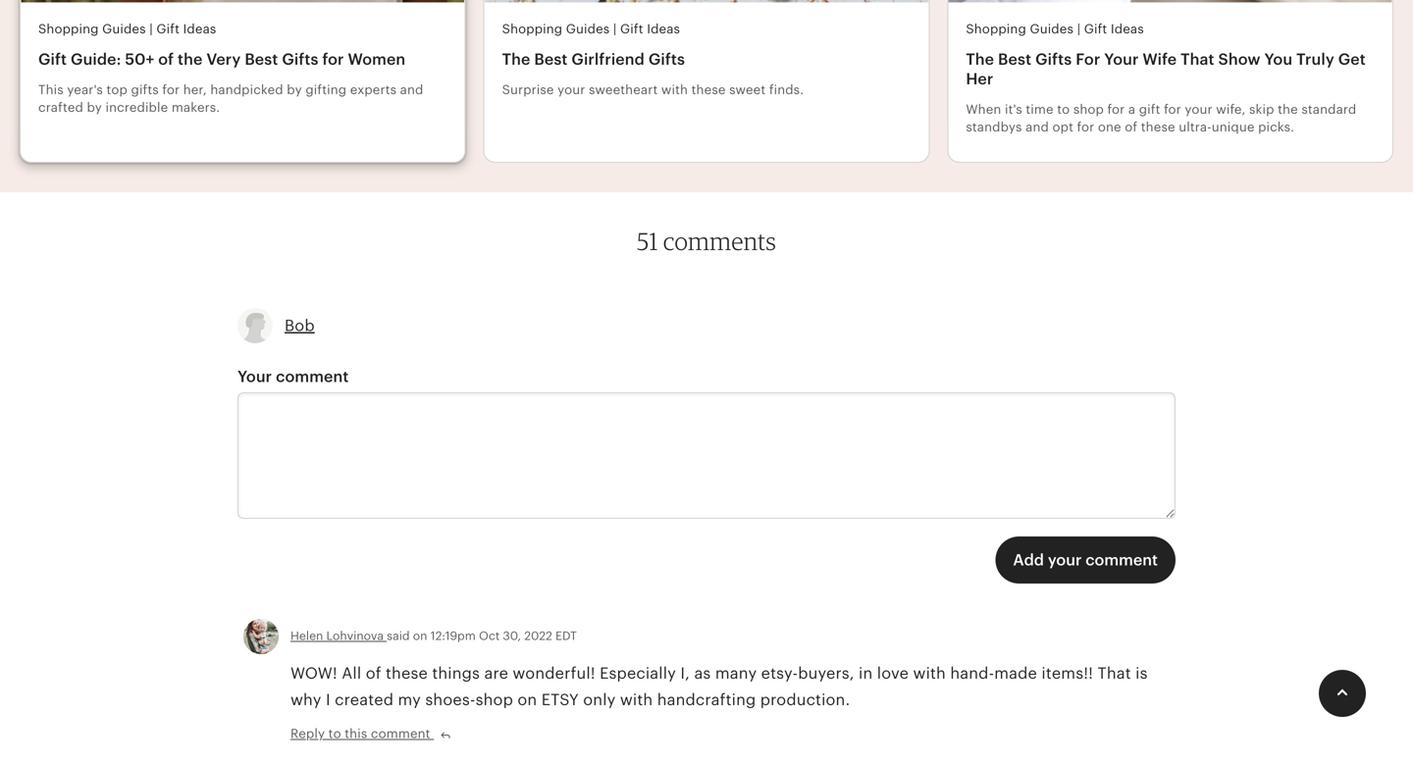 Task type: describe. For each thing, give the bounding box(es) containing it.
12:19pm oct 30, 2022 edt link
[[430, 630, 577, 643]]

comment inside button
[[1086, 551, 1158, 569]]

handpicked
[[210, 82, 283, 97]]

it's
[[1005, 102, 1022, 117]]

gift up this at the top left of page
[[38, 51, 67, 68]]

gift guide: 50+ of the very best gifts for women link
[[38, 50, 447, 69]]

handcrafting
[[657, 691, 756, 709]]

ideas for for
[[1111, 21, 1144, 36]]

guide:
[[71, 51, 121, 68]]

etsy
[[541, 691, 579, 709]]

gift for gifts
[[620, 21, 643, 36]]

add your comment button
[[995, 537, 1176, 584]]

shop inside wow! all of these things are wonderful! especially i, as many etsy-buyers, in love with hand-made items!! that is why i created my shoes-shop on etsy only with handcrafting production.
[[476, 691, 513, 709]]

the for the best girlfriend gifts
[[502, 51, 530, 68]]

show
[[1218, 51, 1261, 68]]

standard
[[1302, 102, 1356, 117]]

your inside the best gifts for your wife that show you truly get her
[[1104, 51, 1139, 68]]

wife
[[1143, 51, 1177, 68]]

items!!
[[1042, 665, 1093, 682]]

that inside the best gifts for your wife that show you truly get her
[[1181, 51, 1214, 68]]

for inside this year's top gifts for her, handpicked by gifting experts and crafted by incredible makers.
[[162, 82, 180, 97]]

0 horizontal spatial the
[[178, 51, 203, 68]]

finds.
[[769, 82, 804, 97]]

is
[[1136, 665, 1148, 682]]

time
[[1026, 102, 1054, 117]]

wonderful!
[[513, 665, 595, 682]]

helen lohvinova link
[[290, 630, 387, 643]]

many
[[715, 665, 757, 682]]

makers.
[[172, 100, 220, 115]]

shopping for the best gifts for your wife that show you truly get her
[[966, 21, 1026, 36]]

best for the best girlfriend gifts
[[534, 51, 568, 68]]

these inside wow! all of these things are wonderful! especially i, as many etsy-buyers, in love with hand-made items!! that is why i created my shoes-shop on etsy only with handcrafting production.
[[386, 665, 428, 682]]

get
[[1338, 51, 1366, 68]]

1 horizontal spatial comment
[[371, 727, 430, 742]]

these inside when it's time to shop for a gift for your wife, skip the standard standbys and opt for one of these ultra-unique picks.
[[1141, 120, 1175, 135]]

buyers,
[[798, 665, 854, 682]]

on inside wow! all of these things are wonderful! especially i, as many etsy-buyers, in love with hand-made items!! that is why i created my shoes-shop on etsy only with handcrafting production.
[[518, 691, 537, 709]]

add
[[1013, 551, 1044, 569]]

ultra-
[[1179, 120, 1212, 135]]

1 horizontal spatial by
[[287, 82, 302, 97]]

surprise your sweetheart with these sweet finds.
[[502, 82, 804, 97]]

51
[[637, 227, 658, 256]]

gift for of
[[156, 21, 180, 36]]

2022
[[524, 630, 552, 643]]

your for sweetheart
[[558, 82, 585, 97]]

shopping guides for 50+
[[38, 21, 146, 36]]

one
[[1098, 120, 1121, 135]]

women
[[348, 51, 406, 68]]

the best girlfriend gifts link
[[502, 50, 911, 69]]

wow! all of these things are wonderful! especially i, as many etsy-buyers, in love with hand-made items!! that is why i created my shoes-shop on etsy only with handcrafting production.
[[290, 665, 1148, 709]]

lohvinova
[[326, 630, 384, 643]]

created
[[335, 691, 394, 709]]

gift guide: 50+ of the very best gifts for women
[[38, 51, 406, 68]]

are
[[484, 665, 508, 682]]

gift
[[1139, 102, 1160, 117]]

i,
[[680, 665, 690, 682]]

the best gifts for your wife that show you truly get her
[[966, 51, 1366, 88]]

1 best from the left
[[245, 51, 278, 68]]

and inside when it's time to shop for a gift for your wife, skip the standard standbys and opt for one of these ultra-unique picks.
[[1026, 120, 1049, 135]]

the best gifts for your wife that show you truly get her link
[[966, 50, 1375, 89]]

shopping for gift guide: 50+ of the very best gifts for women
[[38, 21, 99, 36]]

this year's top gifts for her, handpicked by gifting experts and crafted by incredible makers.
[[38, 82, 423, 115]]

edt
[[555, 630, 577, 643]]

shop inside when it's time to shop for a gift for your wife, skip the standard standbys and opt for one of these ultra-unique picks.
[[1073, 102, 1104, 117]]

bob
[[285, 317, 315, 335]]

hand-
[[950, 665, 994, 682]]

bob link
[[285, 317, 315, 335]]

incredible
[[106, 100, 168, 115]]

shopping for the best girlfriend gifts
[[502, 21, 563, 36]]

and inside this year's top gifts for her, handpicked by gifting experts and crafted by incredible makers.
[[400, 82, 423, 97]]

very
[[206, 51, 241, 68]]

your comment
[[237, 368, 349, 386]]

gifts inside the best gifts for your wife that show you truly get her
[[1035, 51, 1072, 68]]

guides for gifts
[[1030, 21, 1074, 36]]

your inside when it's time to shop for a gift for your wife, skip the standard standbys and opt for one of these ultra-unique picks.
[[1185, 102, 1213, 117]]

sweetheart
[[589, 82, 658, 97]]

unique
[[1212, 120, 1255, 135]]

add your comment
[[1013, 551, 1158, 569]]

guides for 50+
[[102, 21, 146, 36]]

when it's time to shop for a gift for your wife, skip the standard standbys and opt for one of these ultra-unique picks.
[[966, 102, 1356, 135]]

wow!
[[290, 665, 337, 682]]

my
[[398, 691, 421, 709]]

production.
[[760, 691, 850, 709]]

i
[[326, 691, 330, 709]]

0 horizontal spatial comment
[[276, 368, 349, 386]]



Task type: locate. For each thing, give the bounding box(es) containing it.
shopping up her
[[966, 21, 1026, 36]]

0 horizontal spatial to
[[328, 727, 341, 742]]

1 horizontal spatial ideas
[[647, 21, 680, 36]]

for left a
[[1107, 102, 1125, 117]]

2 shopping guides from the left
[[502, 21, 610, 36]]

0 horizontal spatial shopping
[[38, 21, 99, 36]]

gift ideas up girlfriend
[[620, 21, 680, 36]]

0 horizontal spatial shop
[[476, 691, 513, 709]]

1 horizontal spatial guides
[[566, 21, 610, 36]]

all
[[342, 665, 361, 682]]

for right the 'opt' at the right of page
[[1077, 120, 1094, 135]]

of inside wow! all of these things are wonderful! especially i, as many etsy-buyers, in love with hand-made items!! that is why i created my shoes-shop on etsy only with handcrafting production.
[[366, 665, 381, 682]]

0 horizontal spatial by
[[87, 100, 102, 115]]

2 horizontal spatial guides
[[1030, 21, 1074, 36]]

2 horizontal spatial gifts
[[1035, 51, 1072, 68]]

1 horizontal spatial your
[[1104, 51, 1139, 68]]

1 horizontal spatial with
[[661, 82, 688, 97]]

2 horizontal spatial gift ideas
[[1084, 21, 1144, 36]]

ideas for gifts
[[647, 21, 680, 36]]

0 horizontal spatial your
[[558, 82, 585, 97]]

best
[[245, 51, 278, 68], [534, 51, 568, 68], [998, 51, 1031, 68]]

with
[[661, 82, 688, 97], [913, 665, 946, 682], [620, 691, 653, 709]]

gifting
[[306, 82, 347, 97]]

1 horizontal spatial these
[[691, 82, 726, 97]]

your down the best girlfriend gifts in the left of the page
[[558, 82, 585, 97]]

top
[[106, 82, 128, 97]]

guides for girlfriend
[[566, 21, 610, 36]]

2 horizontal spatial your
[[1185, 102, 1213, 117]]

1 vertical spatial your
[[237, 368, 272, 386]]

the inside the best gifts for your wife that show you truly get her
[[966, 51, 994, 68]]

reply to this comment link
[[290, 725, 452, 743]]

opt
[[1052, 120, 1074, 135]]

shopping
[[38, 21, 99, 36], [502, 21, 563, 36], [966, 21, 1026, 36]]

shop up one
[[1073, 102, 1104, 117]]

shopping up 'guide:' on the left of page
[[38, 21, 99, 36]]

shopping guides
[[38, 21, 146, 36], [502, 21, 610, 36], [966, 21, 1074, 36]]

by down year's
[[87, 100, 102, 115]]

0 horizontal spatial on
[[413, 630, 427, 643]]

50+
[[125, 51, 154, 68]]

shopping up surprise
[[502, 21, 563, 36]]

that inside wow! all of these things are wonderful! especially i, as many etsy-buyers, in love with hand-made items!! that is why i created my shoes-shop on etsy only with handcrafting production.
[[1098, 665, 1131, 682]]

0 horizontal spatial guides
[[102, 21, 146, 36]]

0 horizontal spatial ideas
[[183, 21, 216, 36]]

skip
[[1249, 102, 1274, 117]]

1 horizontal spatial on
[[518, 691, 537, 709]]

your right "add"
[[1048, 551, 1082, 569]]

best up handpicked
[[245, 51, 278, 68]]

this
[[38, 82, 64, 97]]

year's
[[67, 82, 103, 97]]

picks.
[[1258, 120, 1294, 135]]

0 horizontal spatial with
[[620, 691, 653, 709]]

1 ideas from the left
[[183, 21, 216, 36]]

0 vertical spatial and
[[400, 82, 423, 97]]

of inside when it's time to shop for a gift for your wife, skip the standard standbys and opt for one of these ultra-unique picks.
[[1125, 120, 1138, 135]]

and right experts
[[400, 82, 423, 97]]

of right 50+
[[158, 51, 174, 68]]

wife,
[[1216, 102, 1246, 117]]

your
[[558, 82, 585, 97], [1185, 102, 1213, 117], [1048, 551, 1082, 569]]

1 vertical spatial by
[[87, 100, 102, 115]]

as
[[694, 665, 711, 682]]

guides up 50+
[[102, 21, 146, 36]]

experts
[[350, 82, 397, 97]]

1 vertical spatial on
[[518, 691, 537, 709]]

the inside the best girlfriend gifts 'link'
[[502, 51, 530, 68]]

guides up time
[[1030, 21, 1074, 36]]

1 vertical spatial that
[[1098, 665, 1131, 682]]

gift ideas up for
[[1084, 21, 1144, 36]]

gifts up surprise your sweetheart with these sweet finds.
[[648, 51, 685, 68]]

comment down bob
[[276, 368, 349, 386]]

gifts up the gifting
[[282, 51, 318, 68]]

ideas up wife
[[1111, 21, 1144, 36]]

0 horizontal spatial of
[[158, 51, 174, 68]]

0 vertical spatial by
[[287, 82, 302, 97]]

1 vertical spatial comment
[[1086, 551, 1158, 569]]

the up her,
[[178, 51, 203, 68]]

1 vertical spatial of
[[1125, 120, 1138, 135]]

the for the best gifts for your wife that show you truly get her
[[966, 51, 994, 68]]

gifts left for
[[1035, 51, 1072, 68]]

2 shopping from the left
[[502, 21, 563, 36]]

1 guides from the left
[[102, 21, 146, 36]]

0 horizontal spatial gift ideas
[[156, 21, 216, 36]]

gifts
[[131, 82, 159, 97]]

0 vertical spatial comment
[[276, 368, 349, 386]]

to up the 'opt' at the right of page
[[1057, 102, 1070, 117]]

crafted
[[38, 100, 83, 115]]

0 horizontal spatial these
[[386, 665, 428, 682]]

gift up girlfriend
[[620, 21, 643, 36]]

the
[[502, 51, 530, 68], [966, 51, 994, 68]]

1 horizontal spatial of
[[366, 665, 381, 682]]

1 horizontal spatial shopping
[[502, 21, 563, 36]]

shopping guides for gifts
[[966, 21, 1074, 36]]

2 horizontal spatial shopping guides
[[966, 21, 1074, 36]]

ideas for of
[[183, 21, 216, 36]]

of down a
[[1125, 120, 1138, 135]]

2 vertical spatial of
[[366, 665, 381, 682]]

reply
[[290, 727, 325, 742]]

gift ideas for for
[[1084, 21, 1144, 36]]

the up her
[[966, 51, 994, 68]]

shop down the are
[[476, 691, 513, 709]]

1 horizontal spatial to
[[1057, 102, 1070, 117]]

helen lohvinova said on 12:19pm oct 30, 2022 edt
[[290, 630, 577, 643]]

especially
[[600, 665, 676, 682]]

in
[[859, 665, 873, 682]]

2 horizontal spatial shopping
[[966, 21, 1026, 36]]

1 horizontal spatial the
[[1278, 102, 1298, 117]]

0 vertical spatial with
[[661, 82, 688, 97]]

1 gifts from the left
[[282, 51, 318, 68]]

1 horizontal spatial gifts
[[648, 51, 685, 68]]

sweet
[[729, 82, 766, 97]]

1 vertical spatial the
[[1278, 102, 1298, 117]]

of right all
[[366, 665, 381, 682]]

when
[[966, 102, 1001, 117]]

3 best from the left
[[998, 51, 1031, 68]]

truly
[[1296, 51, 1334, 68]]

2 the from the left
[[966, 51, 994, 68]]

0 horizontal spatial best
[[245, 51, 278, 68]]

why
[[290, 691, 321, 709]]

1 vertical spatial and
[[1026, 120, 1049, 135]]

1 horizontal spatial best
[[534, 51, 568, 68]]

shopping guides up 'guide:' on the left of page
[[38, 21, 146, 36]]

on left etsy
[[518, 691, 537, 709]]

the inside when it's time to shop for a gift for your wife, skip the standard standbys and opt for one of these ultra-unique picks.
[[1278, 102, 1298, 117]]

gift ideas for of
[[156, 21, 216, 36]]

1 vertical spatial with
[[913, 665, 946, 682]]

her
[[966, 70, 993, 88]]

these
[[691, 82, 726, 97], [1141, 120, 1175, 135], [386, 665, 428, 682]]

that right wife
[[1181, 51, 1214, 68]]

love
[[877, 665, 909, 682]]

0 vertical spatial on
[[413, 630, 427, 643]]

1 horizontal spatial gift ideas
[[620, 21, 680, 36]]

1 the from the left
[[502, 51, 530, 68]]

3 guides from the left
[[1030, 21, 1074, 36]]

1 shopping guides from the left
[[38, 21, 146, 36]]

you
[[1264, 51, 1293, 68]]

Your comment text field
[[237, 393, 1176, 519]]

3 shopping from the left
[[966, 21, 1026, 36]]

made
[[994, 665, 1037, 682]]

3 shopping guides from the left
[[966, 21, 1074, 36]]

for
[[322, 51, 344, 68], [162, 82, 180, 97], [1107, 102, 1125, 117], [1164, 102, 1181, 117], [1077, 120, 1094, 135]]

3 gift ideas from the left
[[1084, 21, 1144, 36]]

for up the gifting
[[322, 51, 344, 68]]

that left is
[[1098, 665, 1131, 682]]

best inside the best gifts for your wife that show you truly get her
[[998, 51, 1031, 68]]

gift ideas for gifts
[[620, 21, 680, 36]]

2 vertical spatial your
[[1048, 551, 1082, 569]]

with right love
[[913, 665, 946, 682]]

your
[[1104, 51, 1139, 68], [237, 368, 272, 386]]

3 gifts from the left
[[1035, 51, 1072, 68]]

your inside button
[[1048, 551, 1082, 569]]

best up the it's
[[998, 51, 1031, 68]]

2 horizontal spatial ideas
[[1111, 21, 1144, 36]]

the up surprise
[[502, 51, 530, 68]]

shopping guides for girlfriend
[[502, 21, 610, 36]]

with down the best girlfriend gifts 'link'
[[661, 82, 688, 97]]

a
[[1128, 102, 1136, 117]]

0 vertical spatial that
[[1181, 51, 1214, 68]]

these down gift
[[1141, 120, 1175, 135]]

for left her,
[[162, 82, 180, 97]]

30,
[[503, 630, 521, 643]]

1 vertical spatial your
[[1185, 102, 1213, 117]]

your for comment
[[1048, 551, 1082, 569]]

1 vertical spatial shop
[[476, 691, 513, 709]]

girlfriend
[[572, 51, 645, 68]]

0 horizontal spatial gifts
[[282, 51, 318, 68]]

0 vertical spatial the
[[178, 51, 203, 68]]

of
[[158, 51, 174, 68], [1125, 120, 1138, 135], [366, 665, 381, 682]]

that
[[1181, 51, 1214, 68], [1098, 665, 1131, 682]]

2 vertical spatial these
[[386, 665, 428, 682]]

0 horizontal spatial the
[[502, 51, 530, 68]]

0 vertical spatial these
[[691, 82, 726, 97]]

comments
[[663, 227, 776, 256]]

best inside 'link'
[[534, 51, 568, 68]]

2 best from the left
[[534, 51, 568, 68]]

2 gift ideas from the left
[[620, 21, 680, 36]]

ideas
[[183, 21, 216, 36], [647, 21, 680, 36], [1111, 21, 1144, 36]]

2 ideas from the left
[[647, 21, 680, 36]]

2 guides from the left
[[566, 21, 610, 36]]

etsy-
[[761, 665, 798, 682]]

things
[[432, 665, 480, 682]]

for right gift
[[1164, 102, 1181, 117]]

shopping guides up the best girlfriend gifts in the left of the page
[[502, 21, 610, 36]]

gift up the gift guide: 50+ of the very best gifts for women
[[156, 21, 180, 36]]

0 vertical spatial of
[[158, 51, 174, 68]]

0 horizontal spatial shopping guides
[[38, 21, 146, 36]]

2 vertical spatial with
[[620, 691, 653, 709]]

1 horizontal spatial the
[[966, 51, 994, 68]]

comment down my
[[371, 727, 430, 742]]

1 gift ideas from the left
[[156, 21, 216, 36]]

0 vertical spatial shop
[[1073, 102, 1104, 117]]

1 horizontal spatial shop
[[1073, 102, 1104, 117]]

the best girlfriend gifts
[[502, 51, 685, 68]]

best for the best gifts for your wife that show you truly get her
[[998, 51, 1031, 68]]

2 vertical spatial comment
[[371, 727, 430, 742]]

her,
[[183, 82, 207, 97]]

to left this
[[328, 727, 341, 742]]

0 horizontal spatial your
[[237, 368, 272, 386]]

0 vertical spatial your
[[1104, 51, 1139, 68]]

0 vertical spatial to
[[1057, 102, 1070, 117]]

these down the best girlfriend gifts 'link'
[[691, 82, 726, 97]]

2 horizontal spatial these
[[1141, 120, 1175, 135]]

gift for for
[[1084, 21, 1107, 36]]

comment right "add"
[[1086, 551, 1158, 569]]

only
[[583, 691, 616, 709]]

by left the gifting
[[287, 82, 302, 97]]

2 gifts from the left
[[648, 51, 685, 68]]

the up picks.
[[1278, 102, 1298, 117]]

1 vertical spatial these
[[1141, 120, 1175, 135]]

standbys
[[966, 120, 1022, 135]]

shop
[[1073, 102, 1104, 117], [476, 691, 513, 709]]

on
[[413, 630, 427, 643], [518, 691, 537, 709]]

your up ultra-
[[1185, 102, 1213, 117]]

2 horizontal spatial comment
[[1086, 551, 1158, 569]]

these up my
[[386, 665, 428, 682]]

1 vertical spatial to
[[328, 727, 341, 742]]

best up surprise
[[534, 51, 568, 68]]

1 horizontal spatial shopping guides
[[502, 21, 610, 36]]

3 ideas from the left
[[1111, 21, 1144, 36]]

gifts inside 'link'
[[648, 51, 685, 68]]

reply to this comment
[[290, 727, 434, 742]]

0 vertical spatial your
[[558, 82, 585, 97]]

1 horizontal spatial and
[[1026, 120, 1049, 135]]

12:19pm
[[430, 630, 476, 643]]

the
[[178, 51, 203, 68], [1278, 102, 1298, 117]]

this
[[345, 727, 367, 742]]

ideas up the gift guide: 50+ of the very best gifts for women
[[183, 21, 216, 36]]

2 horizontal spatial with
[[913, 665, 946, 682]]

2 horizontal spatial of
[[1125, 120, 1138, 135]]

0 horizontal spatial that
[[1098, 665, 1131, 682]]

to inside when it's time to shop for a gift for your wife, skip the standard standbys and opt for one of these ultra-unique picks.
[[1057, 102, 1070, 117]]

oct
[[479, 630, 500, 643]]

ideas up the best girlfriend gifts 'link'
[[647, 21, 680, 36]]

to
[[1057, 102, 1070, 117], [328, 727, 341, 742]]

surprise
[[502, 82, 554, 97]]

2 horizontal spatial best
[[998, 51, 1031, 68]]

1 horizontal spatial your
[[1048, 551, 1082, 569]]

helen
[[290, 630, 323, 643]]

51 comments
[[637, 227, 776, 256]]

guides up the best girlfriend gifts in the left of the page
[[566, 21, 610, 36]]

gift up for
[[1084, 21, 1107, 36]]

with down especially
[[620, 691, 653, 709]]

0 horizontal spatial and
[[400, 82, 423, 97]]

gift ideas up the gift guide: 50+ of the very best gifts for women
[[156, 21, 216, 36]]

said
[[387, 630, 410, 643]]

1 horizontal spatial that
[[1181, 51, 1214, 68]]

and
[[400, 82, 423, 97], [1026, 120, 1049, 135]]

for
[[1076, 51, 1100, 68]]

on right said
[[413, 630, 427, 643]]

1 shopping from the left
[[38, 21, 99, 36]]

and down time
[[1026, 120, 1049, 135]]

shopping guides up her
[[966, 21, 1074, 36]]



Task type: vqa. For each thing, say whether or not it's contained in the screenshot.
of
yes



